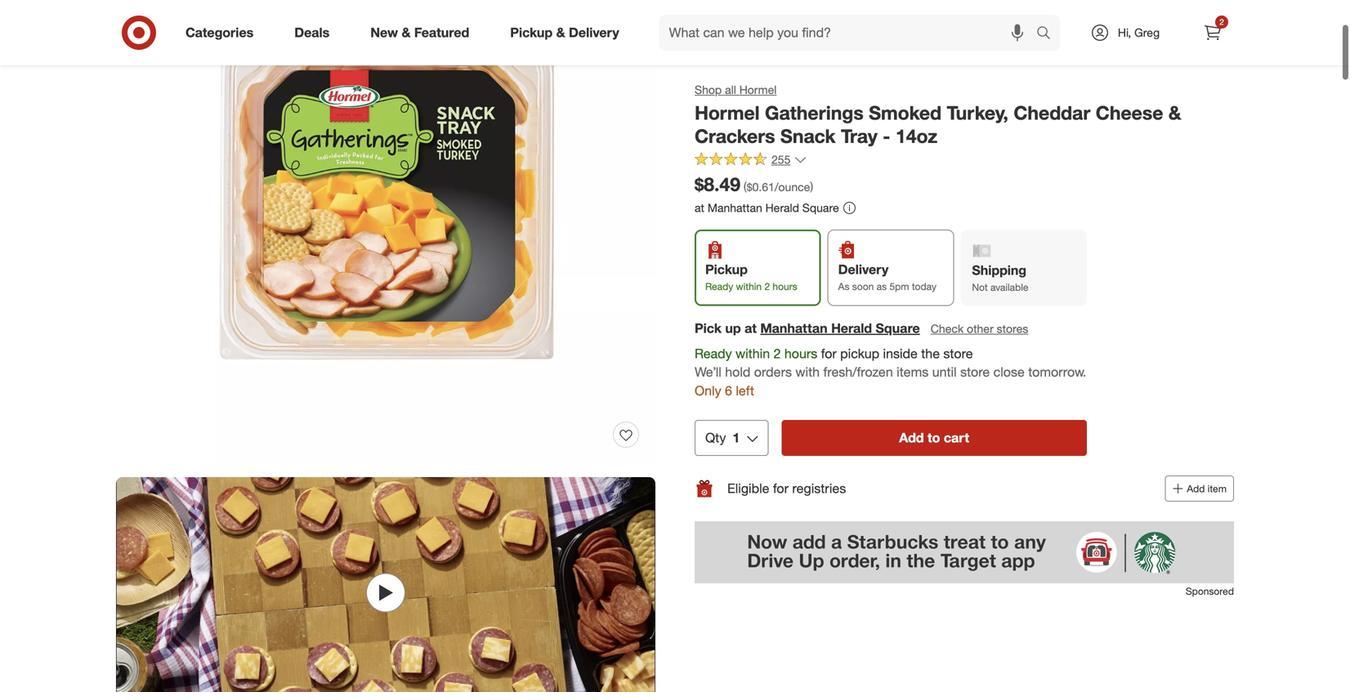 Task type: vqa. For each thing, say whether or not it's contained in the screenshot.


Task type: describe. For each thing, give the bounding box(es) containing it.
inside
[[884, 346, 918, 362]]

only
[[695, 383, 722, 399]]

cheddar
[[1014, 101, 1091, 124]]

today
[[912, 281, 937, 293]]

hours inside the ready within 2 hours for pickup inside the store we'll hold orders with fresh/frozen items until store close tomorrow. only 6 left
[[785, 346, 818, 362]]

turkey,
[[947, 101, 1009, 124]]

new & featured
[[371, 25, 470, 41]]

snack
[[781, 125, 836, 148]]

cheese
[[1096, 101, 1164, 124]]

new
[[371, 25, 398, 41]]

eligible
[[728, 481, 770, 497]]

)
[[811, 180, 814, 194]]

pick up at manhattan herald square
[[695, 320, 920, 336]]

add for add to cart
[[900, 430, 924, 446]]

hours inside pickup ready within 2 hours
[[773, 281, 798, 293]]

advertisement element
[[695, 522, 1235, 584]]

delivery inside delivery as soon as 5pm today
[[839, 262, 889, 278]]

gatherings
[[765, 101, 864, 124]]

cart
[[944, 430, 970, 446]]

search
[[1029, 26, 1069, 42]]

tray
[[841, 125, 878, 148]]

2 link
[[1195, 15, 1231, 51]]

pickup & delivery link
[[497, 15, 640, 51]]

1
[[733, 430, 740, 446]]

orders
[[755, 364, 792, 380]]

pickup & delivery
[[510, 25, 620, 41]]

0 vertical spatial store
[[944, 346, 974, 362]]

5pm
[[890, 281, 910, 293]]

within inside pickup ready within 2 hours
[[736, 281, 762, 293]]

categories link
[[172, 15, 274, 51]]

qty 1
[[706, 430, 740, 446]]

other
[[967, 322, 994, 336]]

pickup for &
[[510, 25, 553, 41]]

hold
[[725, 364, 751, 380]]

manhattan herald square button
[[761, 319, 920, 338]]

to
[[928, 430, 941, 446]]

0 vertical spatial 2
[[1220, 17, 1225, 27]]

hi, greg
[[1118, 25, 1160, 40]]

we'll
[[695, 364, 722, 380]]

0 vertical spatial herald
[[766, 201, 800, 215]]

shipping
[[972, 263, 1027, 279]]

soon
[[853, 281, 874, 293]]

add for add item
[[1188, 483, 1206, 495]]

as
[[877, 281, 887, 293]]

left
[[736, 383, 755, 399]]

deals
[[295, 25, 330, 41]]

item
[[1208, 483, 1227, 495]]

-
[[883, 125, 891, 148]]

$0.61
[[747, 180, 775, 194]]

0 vertical spatial square
[[803, 201, 839, 215]]

ready within 2 hours for pickup inside the store we'll hold orders with fresh/frozen items until store close tomorrow. only 6 left
[[695, 346, 1087, 399]]

add to cart
[[900, 430, 970, 446]]

$8.49
[[695, 173, 741, 196]]

0 horizontal spatial delivery
[[569, 25, 620, 41]]

sponsored
[[1186, 585, 1235, 598]]

available
[[991, 281, 1029, 294]]



Task type: locate. For each thing, give the bounding box(es) containing it.
check other stores button
[[930, 320, 1030, 338]]

0 horizontal spatial for
[[773, 481, 789, 497]]

shop
[[695, 83, 722, 97]]

the
[[922, 346, 940, 362]]

0 horizontal spatial square
[[803, 201, 839, 215]]

1 vertical spatial square
[[876, 320, 920, 336]]

2 within from the top
[[736, 346, 770, 362]]

for right eligible
[[773, 481, 789, 497]]

within up hold on the bottom of page
[[736, 346, 770, 362]]

0 vertical spatial manhattan
[[708, 201, 763, 215]]

check other stores
[[931, 322, 1029, 336]]

0 vertical spatial for
[[821, 346, 837, 362]]

2 up orders
[[774, 346, 781, 362]]

0 vertical spatial add
[[900, 430, 924, 446]]

1 vertical spatial 2
[[765, 281, 770, 293]]

pickup ready within 2 hours
[[706, 262, 798, 293]]

0 horizontal spatial herald
[[766, 201, 800, 215]]

1 vertical spatial for
[[773, 481, 789, 497]]

1 vertical spatial delivery
[[839, 262, 889, 278]]

add inside button
[[900, 430, 924, 446]]

hi,
[[1118, 25, 1132, 40]]

tomorrow.
[[1029, 364, 1087, 380]]

0 vertical spatial within
[[736, 281, 762, 293]]

2 vertical spatial 2
[[774, 346, 781, 362]]

1 vertical spatial hormel
[[695, 101, 760, 124]]

at down $8.49
[[695, 201, 705, 215]]

add left to
[[900, 430, 924, 446]]

0 vertical spatial at
[[695, 201, 705, 215]]

1 horizontal spatial for
[[821, 346, 837, 362]]

1 horizontal spatial &
[[557, 25, 566, 41]]

deals link
[[281, 15, 350, 51]]

add item button
[[1165, 476, 1235, 502]]

1 vertical spatial manhattan
[[761, 320, 828, 336]]

&
[[402, 25, 411, 41], [557, 25, 566, 41], [1169, 101, 1182, 124]]

0 horizontal spatial 2
[[765, 281, 770, 293]]

manhattan down the ( on the top
[[708, 201, 763, 215]]

with
[[796, 364, 820, 380]]

pickup
[[841, 346, 880, 362]]

1 vertical spatial herald
[[832, 320, 872, 336]]

0 vertical spatial hormel
[[740, 83, 777, 97]]

2 right greg at top
[[1220, 17, 1225, 27]]

255 link
[[695, 152, 807, 170]]

ready up pick at top right
[[706, 281, 734, 293]]

new & featured link
[[357, 15, 490, 51]]

for inside the ready within 2 hours for pickup inside the store we'll hold orders with fresh/frozen items until store close tomorrow. only 6 left
[[821, 346, 837, 362]]

pickup
[[510, 25, 553, 41], [706, 262, 748, 278]]

pickup for ready
[[706, 262, 748, 278]]

1 vertical spatial within
[[736, 346, 770, 362]]

ready inside the ready within 2 hours for pickup inside the store we'll hold orders with fresh/frozen items until store close tomorrow. only 6 left
[[695, 346, 732, 362]]

stores
[[997, 322, 1029, 336]]

0 vertical spatial delivery
[[569, 25, 620, 41]]

0 horizontal spatial &
[[402, 25, 411, 41]]

(
[[744, 180, 747, 194]]

2 up pick up at manhattan herald square
[[765, 281, 770, 293]]

smoked
[[869, 101, 942, 124]]

1 horizontal spatial 2
[[774, 346, 781, 362]]

store right until
[[961, 364, 990, 380]]

What can we help you find? suggestions appear below search field
[[660, 15, 1041, 51]]

herald down /ounce in the top right of the page
[[766, 201, 800, 215]]

1 horizontal spatial add
[[1188, 483, 1206, 495]]

not
[[972, 281, 988, 294]]

add inside button
[[1188, 483, 1206, 495]]

1 vertical spatial pickup
[[706, 262, 748, 278]]

within inside the ready within 2 hours for pickup inside the store we'll hold orders with fresh/frozen items until store close tomorrow. only 6 left
[[736, 346, 770, 362]]

hormel down all
[[695, 101, 760, 124]]

pickup inside pickup & delivery link
[[510, 25, 553, 41]]

store up until
[[944, 346, 974, 362]]

shipping not available
[[972, 263, 1029, 294]]

hormel gatherings smoked turkey, cheddar cheese &#38; crackers snack tray - 14oz, 2 of 9, play video image
[[116, 478, 656, 693]]

fresh/frozen
[[824, 364, 893, 380]]

for
[[821, 346, 837, 362], [773, 481, 789, 497]]

shop all hormel hormel gatherings smoked turkey, cheddar cheese & crackers snack tray - 14oz
[[695, 83, 1182, 148]]

1 horizontal spatial pickup
[[706, 262, 748, 278]]

crackers
[[695, 125, 776, 148]]

1 vertical spatial hours
[[785, 346, 818, 362]]

ready
[[706, 281, 734, 293], [695, 346, 732, 362]]

hormel gatherings smoked turkey, cheddar cheese &#38; crackers snack tray - 14oz, 1 of 9 image
[[116, 0, 656, 464]]

close
[[994, 364, 1025, 380]]

herald up pickup
[[832, 320, 872, 336]]

2 horizontal spatial &
[[1169, 101, 1182, 124]]

0 horizontal spatial add
[[900, 430, 924, 446]]

greg
[[1135, 25, 1160, 40]]

ready inside pickup ready within 2 hours
[[706, 281, 734, 293]]

herald
[[766, 201, 800, 215], [832, 320, 872, 336]]

square
[[803, 201, 839, 215], [876, 320, 920, 336]]

delivery
[[569, 25, 620, 41], [839, 262, 889, 278]]

& inside "shop all hormel hormel gatherings smoked turkey, cheddar cheese & crackers snack tray - 14oz"
[[1169, 101, 1182, 124]]

/ounce
[[775, 180, 811, 194]]

hours
[[773, 281, 798, 293], [785, 346, 818, 362]]

1 vertical spatial add
[[1188, 483, 1206, 495]]

1 horizontal spatial delivery
[[839, 262, 889, 278]]

featured
[[414, 25, 470, 41]]

0 vertical spatial pickup
[[510, 25, 553, 41]]

2 inside pickup ready within 2 hours
[[765, 281, 770, 293]]

1 vertical spatial ready
[[695, 346, 732, 362]]

2
[[1220, 17, 1225, 27], [765, 281, 770, 293], [774, 346, 781, 362]]

store
[[944, 346, 974, 362], [961, 364, 990, 380]]

14oz
[[896, 125, 938, 148]]

add to cart button
[[782, 420, 1088, 456]]

1 horizontal spatial at
[[745, 320, 757, 336]]

manhattan
[[708, 201, 763, 215], [761, 320, 828, 336]]

hours up with
[[785, 346, 818, 362]]

delivery as soon as 5pm today
[[839, 262, 937, 293]]

until
[[933, 364, 957, 380]]

pickup inside pickup ready within 2 hours
[[706, 262, 748, 278]]

0 horizontal spatial at
[[695, 201, 705, 215]]

as
[[839, 281, 850, 293]]

& for pickup
[[557, 25, 566, 41]]

pick
[[695, 320, 722, 336]]

manhattan up with
[[761, 320, 828, 336]]

items
[[897, 364, 929, 380]]

check
[[931, 322, 964, 336]]

ready up we'll
[[695, 346, 732, 362]]

1 within from the top
[[736, 281, 762, 293]]

add left item
[[1188, 483, 1206, 495]]

qty
[[706, 430, 726, 446]]

at manhattan herald square
[[695, 201, 839, 215]]

1 vertical spatial at
[[745, 320, 757, 336]]

for down manhattan herald square "button"
[[821, 346, 837, 362]]

search button
[[1029, 15, 1069, 54]]

hormel
[[740, 83, 777, 97], [695, 101, 760, 124]]

registries
[[793, 481, 846, 497]]

& for new
[[402, 25, 411, 41]]

categories
[[186, 25, 254, 41]]

0 horizontal spatial pickup
[[510, 25, 553, 41]]

2 horizontal spatial 2
[[1220, 17, 1225, 27]]

$8.49 ( $0.61 /ounce )
[[695, 173, 814, 196]]

0 vertical spatial ready
[[706, 281, 734, 293]]

within up the up
[[736, 281, 762, 293]]

1 vertical spatial store
[[961, 364, 990, 380]]

add
[[900, 430, 924, 446], [1188, 483, 1206, 495]]

up
[[726, 320, 741, 336]]

1 horizontal spatial herald
[[832, 320, 872, 336]]

hormel right all
[[740, 83, 777, 97]]

2 inside the ready within 2 hours for pickup inside the store we'll hold orders with fresh/frozen items until store close tomorrow. only 6 left
[[774, 346, 781, 362]]

all
[[725, 83, 737, 97]]

0 vertical spatial hours
[[773, 281, 798, 293]]

within
[[736, 281, 762, 293], [736, 346, 770, 362]]

1 horizontal spatial square
[[876, 320, 920, 336]]

hours up pick up at manhattan herald square
[[773, 281, 798, 293]]

square up inside
[[876, 320, 920, 336]]

at right the up
[[745, 320, 757, 336]]

square down )
[[803, 201, 839, 215]]

add item
[[1188, 483, 1227, 495]]

eligible for registries
[[728, 481, 846, 497]]

6
[[725, 383, 733, 399]]

255
[[772, 152, 791, 167]]



